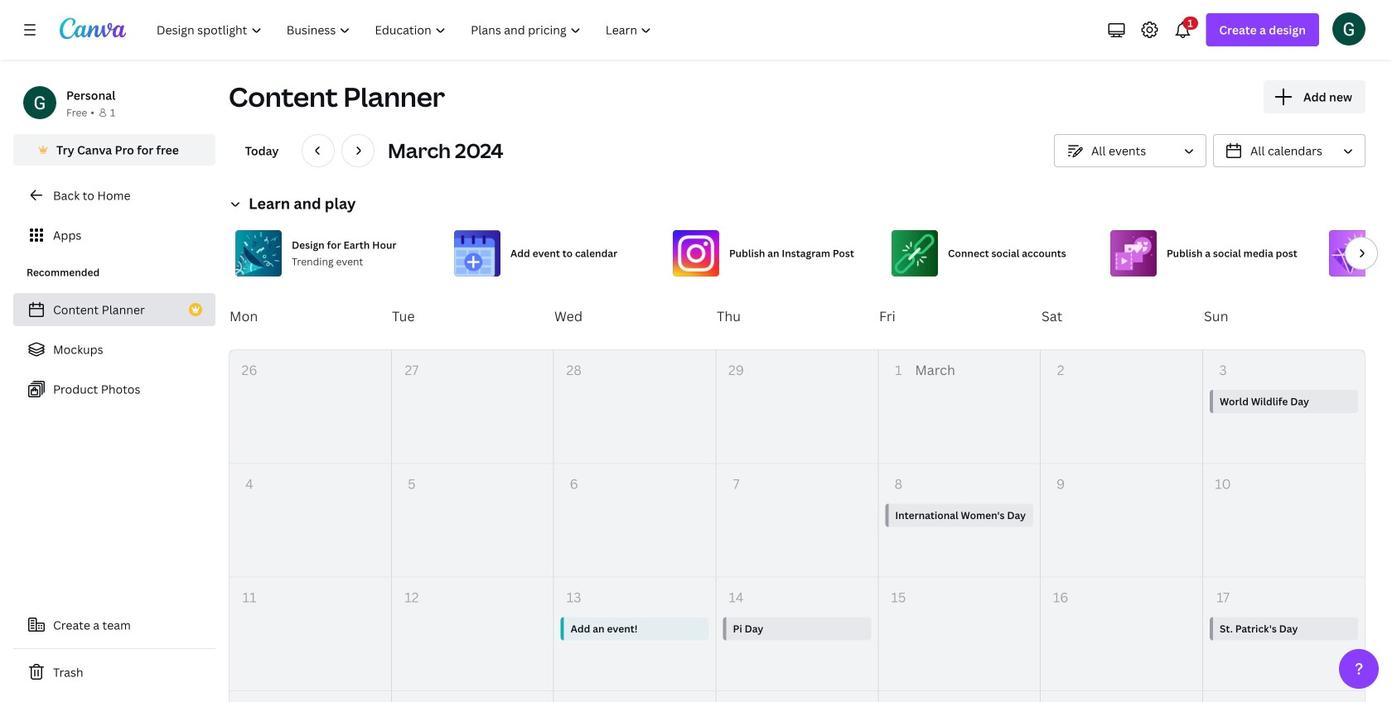 Task type: describe. For each thing, give the bounding box(es) containing it.
thursday column header
[[716, 283, 878, 350]]



Task type: vqa. For each thing, say whether or not it's contained in the screenshot.
FRIDAY column header at the top right of page
yes



Task type: locate. For each thing, give the bounding box(es) containing it.
greg robinson image
[[1333, 12, 1366, 45]]

sunday column header
[[1203, 283, 1366, 350]]

top level navigation element
[[146, 13, 666, 46]]

friday column header
[[878, 283, 1041, 350]]

list
[[13, 293, 215, 406]]

row
[[229, 283, 1366, 350], [230, 351, 1365, 464], [230, 464, 1365, 578], [230, 578, 1365, 692], [230, 692, 1365, 703]]

saturday column header
[[1041, 283, 1203, 350]]

tuesday column header
[[391, 283, 554, 350]]

wednesday column header
[[554, 283, 716, 350]]

monday column header
[[229, 283, 391, 350]]



